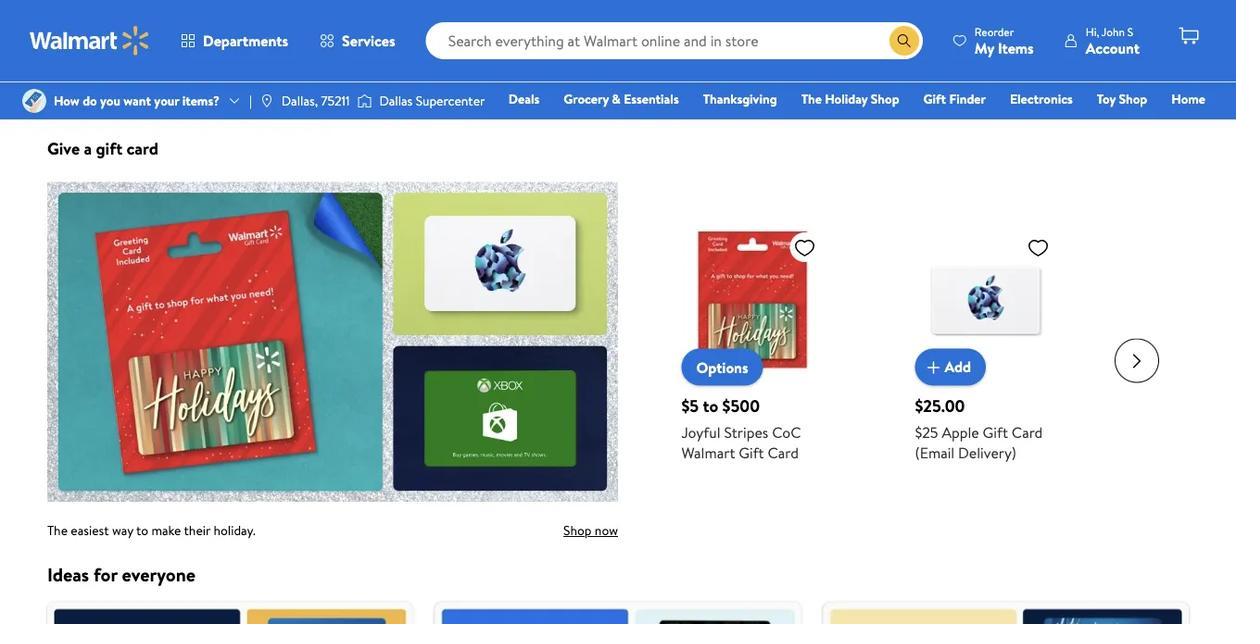 Task type: describe. For each thing, give the bounding box(es) containing it.
their
[[184, 522, 210, 540]]

s
[[1128, 24, 1134, 39]]

product group containing $5 to $500
[[681, 192, 823, 526]]

in
[[259, 21, 269, 39]]

home
[[1172, 90, 1206, 108]]

quick
[[857, 21, 887, 39]]

list containing celebrate the holidays & every day in between.
[[36, 0, 1200, 115]]

and
[[890, 21, 910, 39]]

walmart+ link
[[1142, 115, 1214, 135]]

day
[[237, 21, 256, 39]]

stripes
[[724, 422, 768, 442]]

gift finder link
[[915, 89, 994, 109]]

$25.00
[[915, 394, 965, 417]]

for
[[93, 562, 118, 588]]

it's quick and easy!
[[838, 21, 942, 39]]

registry link
[[984, 115, 1048, 135]]

delivery)
[[958, 442, 1016, 463]]

add
[[944, 357, 971, 377]]

items
[[998, 38, 1034, 58]]

reorder
[[975, 24, 1014, 39]]

reorder my items
[[975, 24, 1034, 58]]

one debit
[[1064, 116, 1126, 134]]

the holiday shop
[[801, 90, 900, 108]]

essentials
[[624, 90, 679, 108]]

toy shop
[[1097, 90, 1148, 108]]

list item containing it's quick and easy!
[[812, 0, 1200, 115]]

shop inside region
[[564, 522, 592, 540]]

easiest
[[71, 522, 109, 540]]

dallas
[[379, 92, 413, 110]]

 image for dallas supercenter
[[357, 92, 372, 110]]

started
[[878, 77, 919, 95]]

walmart image
[[30, 26, 150, 56]]

grocery
[[564, 90, 609, 108]]

walmart
[[681, 442, 735, 463]]

get started
[[854, 77, 919, 95]]

the easiest way to make their holiday.
[[47, 522, 256, 540]]

do
[[83, 92, 97, 110]]

departments button
[[165, 19, 304, 63]]

options
[[696, 357, 748, 378]]

gift inside $5 to $500 joyful stripes coc walmart gift card
[[738, 442, 764, 463]]

registry
[[992, 116, 1040, 134]]

next slide for one and two sku list image
[[1115, 339, 1159, 383]]

2 list from the top
[[36, 603, 1200, 625]]

holidays
[[143, 21, 188, 39]]

the holiday shop link
[[793, 89, 908, 109]]

got
[[684, 21, 703, 39]]

the inside from fave restaurants to fun times, we've got the names you know.
[[706, 21, 725, 39]]

grocery & essentials link
[[555, 89, 687, 109]]

search icon image
[[897, 33, 912, 48]]

my
[[975, 38, 995, 58]]

restaurants
[[510, 21, 572, 39]]

a
[[84, 137, 92, 160]]

the for the holiday shop
[[801, 90, 822, 108]]

times,
[[612, 21, 646, 39]]

$500
[[722, 394, 760, 417]]

one
[[1064, 116, 1092, 134]]

holiday.
[[214, 522, 256, 540]]

toy
[[1097, 90, 1116, 108]]

give a gift card
[[47, 137, 158, 160]]

fashion
[[925, 116, 968, 134]]

john
[[1102, 24, 1125, 39]]

$5
[[681, 394, 698, 417]]

joyful stripes coc walmart gift card image
[[681, 229, 823, 371]]

supercenter
[[416, 92, 485, 110]]

now for fave
[[497, 77, 521, 95]]

departments
[[203, 31, 288, 51]]

services button
[[304, 19, 411, 63]]

dallas,
[[282, 92, 318, 110]]

account
[[1086, 38, 1140, 58]]

ideas
[[47, 562, 89, 588]]

home link
[[1163, 89, 1214, 109]]

$5 to $500 joyful stripes coc walmart gift card
[[681, 394, 801, 463]]

75211
[[321, 92, 350, 110]]

Walmart Site-Wide search field
[[426, 22, 923, 59]]

grocery & essentials
[[564, 90, 679, 108]]

add to cart image
[[922, 356, 944, 378]]

 image for dallas, 75211
[[259, 94, 274, 108]]

between.
[[272, 21, 323, 39]]

home fashion
[[925, 90, 1206, 134]]

from fave restaurants to fun times, we've got the names you know.
[[450, 21, 764, 58]]



Task type: vqa. For each thing, say whether or not it's contained in the screenshot.
Save in the the Save with Shipping, arrives in 2 days
no



Task type: locate. For each thing, give the bounding box(es) containing it.
shop now
[[78, 77, 133, 95], [466, 77, 521, 95], [564, 522, 618, 540]]

1 vertical spatial you
[[100, 92, 120, 110]]

joyful
[[681, 422, 720, 442]]

it's
[[838, 21, 854, 39]]

the left holidays
[[121, 21, 139, 39]]

list item containing from fave restaurants to fun times, we've got the names you know.
[[424, 0, 812, 115]]

1 horizontal spatial you
[[450, 40, 471, 58]]

walmart+
[[1150, 116, 1206, 134]]

2 product group from the left
[[915, 192, 1057, 526]]

to left 'fun'
[[575, 21, 588, 39]]

gift finder
[[924, 90, 986, 108]]

shop now for from
[[466, 77, 521, 95]]

list
[[36, 0, 1200, 115], [36, 603, 1200, 625]]

shop now link
[[454, 522, 618, 540]]

way
[[112, 522, 133, 540]]

1 vertical spatial to
[[702, 394, 718, 417]]

know.
[[474, 40, 506, 58]]

the for the easiest way to make their holiday.
[[47, 522, 68, 540]]

product group containing $25.00
[[915, 192, 1057, 526]]

1 product group from the left
[[681, 192, 823, 526]]

to inside from fave restaurants to fun times, we've got the names you know.
[[575, 21, 588, 39]]

1 vertical spatial the
[[47, 522, 68, 540]]

add to favorites list, $25 apple gift card (email delivery) image
[[1027, 237, 1049, 260]]

2 horizontal spatial now
[[595, 522, 618, 540]]

0 vertical spatial list
[[36, 0, 1200, 115]]

0 horizontal spatial now
[[109, 77, 133, 95]]

list item
[[36, 0, 424, 115], [424, 0, 812, 115], [812, 0, 1200, 115], [36, 603, 424, 625], [424, 603, 812, 625], [812, 603, 1200, 625]]

options link
[[681, 349, 763, 386]]

& inside list
[[191, 21, 199, 39]]

to right $5 at the bottom of the page
[[702, 394, 718, 417]]

0 horizontal spatial card
[[767, 442, 798, 463]]

& right grocery
[[612, 90, 621, 108]]

want
[[124, 92, 151, 110]]

0 vertical spatial the
[[801, 90, 822, 108]]

 image
[[357, 92, 372, 110], [259, 94, 274, 108]]

1 horizontal spatial product group
[[915, 192, 1057, 526]]

you inside from fave restaurants to fun times, we've got the names you know.
[[450, 40, 471, 58]]

Search search field
[[426, 22, 923, 59]]

gift cards for the whole gang. give a gift card. make their holiday with the pick that always fits. . shop now. image
[[47, 182, 618, 502]]

add button
[[915, 349, 986, 386]]

gift left coc
[[738, 442, 764, 463]]

the
[[121, 21, 139, 39], [706, 21, 725, 39]]

1 horizontal spatial card
[[1011, 422, 1043, 442]]

the left easiest
[[47, 522, 68, 540]]

1 horizontal spatial the
[[706, 21, 725, 39]]

product group
[[681, 192, 823, 526], [915, 192, 1057, 526]]

names
[[728, 21, 764, 39]]

apple
[[942, 422, 979, 442]]

0 horizontal spatial  image
[[259, 94, 274, 108]]

from
[[450, 21, 480, 39]]

2 horizontal spatial shop now
[[564, 522, 618, 540]]

finder
[[949, 90, 986, 108]]

every
[[203, 21, 233, 39]]

toy shop link
[[1089, 89, 1156, 109]]

$25 apple gift card (email delivery) image
[[915, 229, 1057, 371]]

gift up fashion
[[924, 90, 946, 108]]

card inside the $25.00 $25 apple gift card (email delivery)
[[1011, 422, 1043, 442]]

the inside region
[[47, 522, 68, 540]]

gift
[[924, 90, 946, 108], [983, 422, 1008, 442], [738, 442, 764, 463]]

your
[[154, 92, 179, 110]]

0 horizontal spatial &
[[191, 21, 199, 39]]

region
[[47, 137, 1189, 540]]

the right "got"
[[706, 21, 725, 39]]

2 the from the left
[[706, 21, 725, 39]]

electronics
[[1010, 90, 1073, 108]]

|
[[249, 92, 252, 110]]

 image right 75211
[[357, 92, 372, 110]]

cart contains 0 items total amount $0.00 image
[[1178, 25, 1200, 47]]

to for we've
[[575, 21, 588, 39]]

how do you want your items?
[[54, 92, 220, 110]]

ideas for everyone
[[47, 562, 196, 588]]

card
[[1011, 422, 1043, 442], [767, 442, 798, 463]]

1 horizontal spatial shop now
[[466, 77, 521, 95]]

thanksgiving link
[[695, 89, 786, 109]]

now
[[109, 77, 133, 95], [497, 77, 521, 95], [595, 522, 618, 540]]

add to favorites list, joyful stripes coc walmart gift card image
[[793, 237, 816, 260]]

thanksgiving
[[703, 90, 777, 108]]

0 horizontal spatial to
[[136, 522, 148, 540]]

the left holiday at right top
[[801, 90, 822, 108]]

fashion link
[[917, 115, 977, 135]]

1 horizontal spatial the
[[801, 90, 822, 108]]

0 horizontal spatial you
[[100, 92, 120, 110]]

to right 'way'
[[136, 522, 148, 540]]

we've
[[649, 21, 681, 39]]

&
[[191, 21, 199, 39], [612, 90, 621, 108]]

shop now for celebrate
[[78, 77, 133, 95]]

1 horizontal spatial  image
[[357, 92, 372, 110]]

1 list from the top
[[36, 0, 1200, 115]]

shop
[[78, 77, 106, 95], [466, 77, 494, 95], [871, 90, 900, 108], [1119, 90, 1148, 108], [564, 522, 592, 540]]

celebrate
[[62, 21, 118, 39]]

2 horizontal spatial to
[[702, 394, 718, 417]]

one debit link
[[1055, 115, 1135, 135]]

electronics link
[[1002, 89, 1081, 109]]

1 the from the left
[[121, 21, 139, 39]]

to for holiday.
[[136, 522, 148, 540]]

coc
[[772, 422, 801, 442]]

1 horizontal spatial &
[[612, 90, 621, 108]]

dallas supercenter
[[379, 92, 485, 110]]

0 vertical spatial to
[[575, 21, 588, 39]]

2 horizontal spatial gift
[[983, 422, 1008, 442]]

you
[[450, 40, 471, 58], [100, 92, 120, 110]]

1 horizontal spatial now
[[497, 77, 521, 95]]

1 horizontal spatial gift
[[924, 90, 946, 108]]

hi, john s account
[[1086, 24, 1140, 58]]

services
[[342, 31, 395, 51]]

deals link
[[500, 89, 548, 109]]

& left 'every'
[[191, 21, 199, 39]]

debit
[[1095, 116, 1126, 134]]

region containing give a gift card
[[47, 137, 1189, 540]]

card
[[127, 137, 158, 160]]

1 vertical spatial &
[[612, 90, 621, 108]]

easy!
[[913, 21, 942, 39]]

0 vertical spatial &
[[191, 21, 199, 39]]

0 horizontal spatial the
[[121, 21, 139, 39]]

to
[[575, 21, 588, 39], [702, 394, 718, 417], [136, 522, 148, 540]]

everyone
[[122, 562, 196, 588]]

you right do
[[100, 92, 120, 110]]

dallas, 75211
[[282, 92, 350, 110]]

list item containing celebrate the holidays & every day in between.
[[36, 0, 424, 115]]

$25
[[915, 422, 938, 442]]

2 vertical spatial to
[[136, 522, 148, 540]]

0 horizontal spatial product group
[[681, 192, 823, 526]]

1 vertical spatial list
[[36, 603, 1200, 625]]

gift inside the $25.00 $25 apple gift card (email delivery)
[[983, 422, 1008, 442]]

now inside region
[[595, 522, 618, 540]]

holiday
[[825, 90, 868, 108]]

how
[[54, 92, 80, 110]]

0 vertical spatial you
[[450, 40, 471, 58]]

0 horizontal spatial gift
[[738, 442, 764, 463]]

0 horizontal spatial shop now
[[78, 77, 133, 95]]

now for the
[[109, 77, 133, 95]]

card inside $5 to $500 joyful stripes coc walmart gift card
[[767, 442, 798, 463]]

hi,
[[1086, 24, 1099, 39]]

card right walmart
[[767, 442, 798, 463]]

fave
[[483, 21, 506, 39]]

the
[[801, 90, 822, 108], [47, 522, 68, 540]]

0 horizontal spatial the
[[47, 522, 68, 540]]

card right apple
[[1011, 422, 1043, 442]]

to inside $5 to $500 joyful stripes coc walmart gift card
[[702, 394, 718, 417]]

1 horizontal spatial to
[[575, 21, 588, 39]]

you down from
[[450, 40, 471, 58]]

 image
[[22, 89, 46, 113]]

gift right apple
[[983, 422, 1008, 442]]

fun
[[590, 21, 609, 39]]

gift
[[96, 137, 123, 160]]

 image right |
[[259, 94, 274, 108]]

items?
[[182, 92, 220, 110]]



